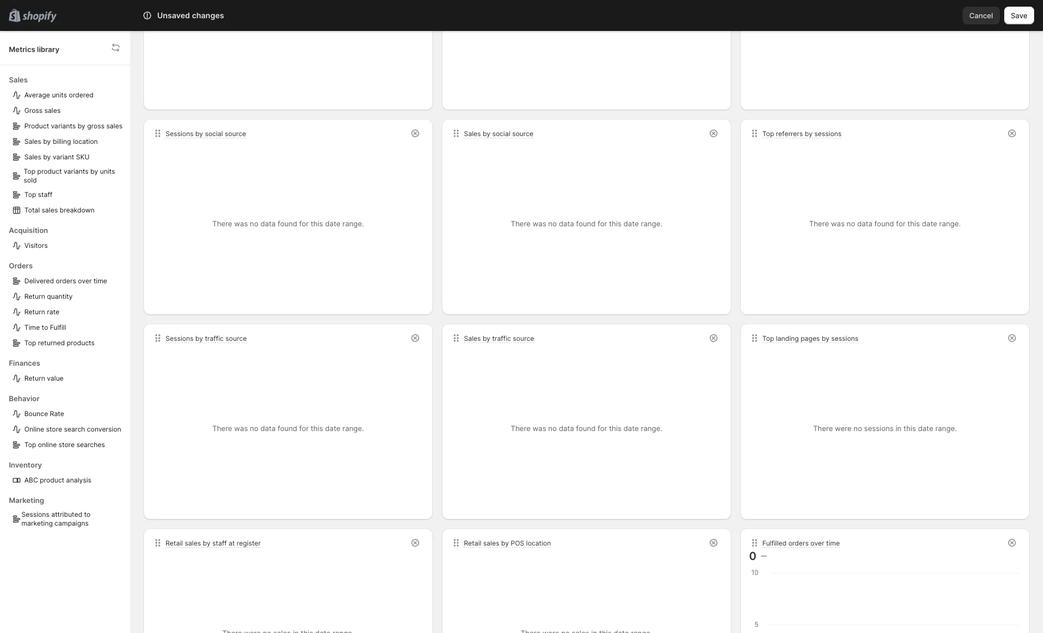 Task type: vqa. For each thing, say whether or not it's contained in the screenshot.
The Of inside 'Point of Sale' link
no



Task type: locate. For each thing, give the bounding box(es) containing it.
top product variants by units sold
[[24, 167, 115, 185]]

variant
[[53, 153, 74, 161]]

return up time
[[24, 308, 45, 316]]

attributed
[[51, 511, 82, 519]]

product down sales by variant sku
[[37, 167, 62, 176]]

product
[[24, 122, 49, 130]]

sessions attributed to marketing campaigns
[[21, 511, 91, 528]]

sales inside button
[[42, 206, 58, 214]]

units up gross sales 'button'
[[52, 91, 67, 99]]

top online store searches button
[[9, 438, 126, 453]]

return for return rate
[[24, 308, 45, 316]]

product
[[37, 167, 62, 176], [40, 477, 64, 485]]

1 vertical spatial return
[[24, 308, 45, 316]]

0 vertical spatial sales
[[44, 106, 61, 115]]

top down sold
[[24, 191, 36, 199]]

abc product analysis button
[[9, 473, 126, 489]]

units
[[52, 91, 67, 99], [100, 167, 115, 176]]

fulfill
[[50, 324, 66, 332]]

inventory
[[9, 461, 42, 470]]

1 vertical spatial sales
[[106, 122, 123, 130]]

value
[[47, 375, 64, 383]]

2 vertical spatial return
[[24, 375, 45, 383]]

by left billing
[[43, 137, 51, 146]]

2 vertical spatial sales
[[42, 206, 58, 214]]

online store search conversion button
[[9, 422, 126, 438]]

rate
[[47, 308, 59, 316]]

sales for gross sales
[[44, 106, 61, 115]]

top inside top product variants by units sold
[[24, 167, 35, 176]]

product variants by gross sales
[[24, 122, 123, 130]]

1 vertical spatial units
[[100, 167, 115, 176]]

units inside top product variants by units sold
[[100, 167, 115, 176]]

1 vertical spatial to
[[84, 511, 91, 519]]

sales
[[44, 106, 61, 115], [106, 122, 123, 130], [42, 206, 58, 214]]

1 vertical spatial variants
[[64, 167, 89, 176]]

product variants by gross sales button
[[9, 119, 126, 134]]

return inside button
[[24, 375, 45, 383]]

time to fulfill
[[24, 324, 66, 332]]

sales up sold
[[24, 153, 41, 161]]

return down delivered on the top of the page
[[24, 293, 45, 301]]

return for return quantity
[[24, 293, 45, 301]]

top down time
[[24, 339, 36, 347]]

behavior
[[9, 395, 40, 403]]

visitors button
[[9, 238, 126, 254]]

save button
[[1005, 7, 1035, 24]]

visitors
[[24, 242, 48, 250]]

3 return from the top
[[24, 375, 45, 383]]

store down online store search conversion button
[[59, 441, 75, 449]]

top for top returned products
[[24, 339, 36, 347]]

top up sold
[[24, 167, 35, 176]]

top
[[24, 167, 35, 176], [24, 191, 36, 199], [24, 339, 36, 347], [24, 441, 36, 449]]

total
[[24, 206, 40, 214]]

sales inside 'button'
[[44, 106, 61, 115]]

0 horizontal spatial units
[[52, 91, 67, 99]]

0 vertical spatial sales
[[9, 75, 28, 84]]

store down the rate
[[46, 426, 62, 434]]

sales right gross
[[106, 122, 123, 130]]

to up campaigns
[[84, 511, 91, 519]]

return for return value
[[24, 375, 45, 383]]

conversion
[[87, 426, 121, 434]]

total sales breakdown
[[24, 206, 95, 214]]

return
[[24, 293, 45, 301], [24, 308, 45, 316], [24, 375, 45, 383]]

marketing
[[9, 496, 44, 505]]

by
[[78, 122, 85, 130], [43, 137, 51, 146], [43, 153, 51, 161], [90, 167, 98, 176]]

staff
[[38, 191, 52, 199]]

bounce rate
[[24, 410, 64, 418]]

2 vertical spatial sales
[[24, 153, 41, 161]]

0 vertical spatial product
[[37, 167, 62, 176]]

to right time
[[42, 324, 48, 332]]

top online store searches
[[24, 441, 105, 449]]

units down sales by variant sku "button"
[[100, 167, 115, 176]]

sales down average units ordered
[[44, 106, 61, 115]]

orders
[[9, 262, 33, 270]]

sales for sales
[[9, 75, 28, 84]]

return down finances
[[24, 375, 45, 383]]

top inside behavior 'menu'
[[24, 441, 36, 449]]

orders menu
[[9, 254, 126, 351]]

online
[[38, 441, 57, 449]]

searches
[[77, 441, 105, 449]]

top for top product variants by units sold
[[24, 167, 35, 176]]

unsaved
[[157, 11, 190, 20]]

store
[[46, 426, 62, 434], [59, 441, 75, 449]]

product inside abc product analysis button
[[40, 477, 64, 485]]

product inside top product variants by units sold
[[37, 167, 62, 176]]

1 horizontal spatial units
[[100, 167, 115, 176]]

gross
[[87, 122, 105, 130]]

top inside 'button'
[[24, 191, 36, 199]]

top inside orders menu
[[24, 339, 36, 347]]

by inside top product variants by units sold
[[90, 167, 98, 176]]

variants down sku
[[64, 167, 89, 176]]

gross sales button
[[9, 103, 126, 119]]

to inside time to fulfill button
[[42, 324, 48, 332]]

variants inside the product variants by gross sales button
[[51, 122, 76, 130]]

sales
[[9, 75, 28, 84], [24, 137, 41, 146], [24, 153, 41, 161]]

1 horizontal spatial to
[[84, 511, 91, 519]]

variants up billing
[[51, 122, 76, 130]]

0 vertical spatial units
[[52, 91, 67, 99]]

search
[[64, 426, 85, 434]]

return value
[[24, 375, 64, 383]]

sales down staff
[[42, 206, 58, 214]]

return rate
[[24, 308, 59, 316]]

1 vertical spatial sales
[[24, 137, 41, 146]]

time
[[24, 324, 40, 332]]

behavior menu
[[9, 387, 126, 453]]

returned
[[38, 339, 65, 347]]

0 horizontal spatial to
[[42, 324, 48, 332]]

sales up average
[[9, 75, 28, 84]]

0 vertical spatial return
[[24, 293, 45, 301]]

product right abc
[[40, 477, 64, 485]]

1 vertical spatial store
[[59, 441, 75, 449]]

sales down the product
[[24, 137, 41, 146]]

marketing menu
[[9, 489, 126, 531]]

sales inside sales by variant sku "button"
[[24, 153, 41, 161]]

unsaved changes
[[157, 11, 224, 20]]

to
[[42, 324, 48, 332], [84, 511, 91, 519]]

variants
[[51, 122, 76, 130], [64, 167, 89, 176]]

1 return from the top
[[24, 293, 45, 301]]

gross
[[24, 106, 43, 115]]

2 return from the top
[[24, 308, 45, 316]]

0 vertical spatial variants
[[51, 122, 76, 130]]

top product variants by units sold button
[[9, 165, 126, 187]]

top down online at left bottom
[[24, 441, 36, 449]]

sales inside sales by billing location "button"
[[24, 137, 41, 146]]

by down sales by variant sku "button"
[[90, 167, 98, 176]]

top staff
[[24, 191, 52, 199]]

1 vertical spatial product
[[40, 477, 64, 485]]

0 vertical spatial to
[[42, 324, 48, 332]]



Task type: describe. For each thing, give the bounding box(es) containing it.
average units ordered
[[24, 91, 94, 99]]

ordered
[[69, 91, 94, 99]]

metrics
[[9, 45, 35, 53]]

time to fulfill button
[[9, 320, 126, 336]]

total sales breakdown button
[[9, 203, 126, 218]]

delivered orders over time button
[[9, 274, 126, 289]]

online store search conversion
[[24, 426, 121, 434]]

sales by billing location
[[24, 137, 98, 146]]

cancel
[[970, 11, 994, 20]]

acquisition
[[9, 226, 48, 235]]

analysis
[[66, 477, 91, 485]]

top for top staff
[[24, 191, 36, 199]]

average
[[24, 91, 50, 99]]

return quantity button
[[9, 289, 126, 305]]

sales for sales by variant sku
[[24, 153, 41, 161]]

variants inside top product variants by units sold
[[64, 167, 89, 176]]

return quantity
[[24, 293, 73, 301]]

save
[[1012, 11, 1028, 20]]

delivered orders over time
[[24, 277, 107, 285]]

cancel button
[[963, 7, 1001, 24]]

top staff button
[[9, 187, 126, 203]]

top returned products button
[[9, 336, 126, 351]]

return value button
[[9, 371, 126, 387]]

units inside button
[[52, 91, 67, 99]]

gross sales
[[24, 106, 61, 115]]

bounce rate button
[[9, 407, 126, 422]]

time
[[94, 277, 107, 285]]

library
[[37, 45, 59, 53]]

to inside sessions attributed to marketing campaigns
[[84, 511, 91, 519]]

billing
[[53, 137, 71, 146]]

campaigns
[[55, 520, 89, 528]]

sales by billing location button
[[9, 134, 126, 150]]

sales by variant sku
[[24, 153, 90, 161]]

products
[[67, 339, 95, 347]]

orders
[[56, 277, 76, 285]]

acquisition menu
[[9, 218, 126, 254]]

metrics library
[[9, 45, 59, 53]]

sales by variant sku button
[[9, 150, 126, 165]]

finances
[[9, 359, 40, 368]]

sold
[[24, 176, 37, 185]]

rate
[[50, 410, 64, 418]]

delivered
[[24, 277, 54, 285]]

quantity
[[47, 293, 73, 301]]

by left variant
[[43, 153, 51, 161]]

return rate button
[[9, 305, 126, 320]]

sales menu
[[9, 68, 126, 218]]

sales for sales by billing location
[[24, 137, 41, 146]]

product for top
[[37, 167, 62, 176]]

0 vertical spatial store
[[46, 426, 62, 434]]

online
[[24, 426, 44, 434]]

finances menu
[[9, 351, 126, 387]]

bounce
[[24, 410, 48, 418]]

over
[[78, 277, 92, 285]]

top returned products
[[24, 339, 95, 347]]

breakdown
[[60, 206, 95, 214]]

marketing
[[21, 520, 53, 528]]

abc product analysis
[[24, 477, 91, 485]]

sessions
[[21, 511, 49, 519]]

sales for total sales breakdown
[[42, 206, 58, 214]]

product for abc
[[40, 477, 64, 485]]

sales inside button
[[106, 122, 123, 130]]

average units ordered button
[[9, 88, 126, 103]]

changes
[[192, 11, 224, 20]]

sku
[[76, 153, 90, 161]]

inventory menu
[[9, 453, 126, 489]]

no change image
[[762, 552, 768, 561]]

sessions attributed to marketing campaigns button
[[9, 509, 126, 531]]

location
[[73, 137, 98, 146]]

abc
[[24, 477, 38, 485]]

top for top online store searches
[[24, 441, 36, 449]]

by left gross
[[78, 122, 85, 130]]



